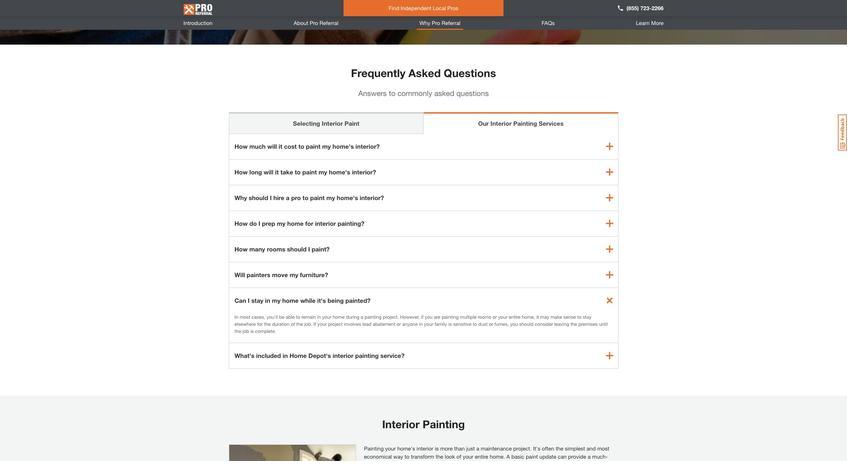 Task type: locate. For each thing, give the bounding box(es) containing it.
most inside painting your home's interior is more than just a maintenance project. it's often the simplest and most economical way to transform the look of your entire home. a basic paint update can provide a much
[[598, 446, 610, 452]]

cases,
[[252, 314, 265, 320]]

will
[[235, 271, 245, 279]]

0 vertical spatial it
[[279, 143, 283, 150]]

2 horizontal spatial should
[[520, 321, 534, 327]]

1 vertical spatial rooms
[[478, 314, 492, 320]]

it's
[[533, 446, 541, 452]]

are
[[434, 314, 441, 320]]

should
[[249, 194, 268, 202], [287, 246, 307, 253], [520, 321, 534, 327]]

should inside in most cases, you'll be able to remain in your home during a painting project. however, if you are painting multiple rooms or your entire home, it may make sense to stay elsewhere for the duration of the job. if your project involves lead abatement or anyone in your family is sensitive to dust or fumes, you should consider leaving the premises until the job is complete.
[[520, 321, 534, 327]]

if
[[421, 314, 424, 320]]

0 horizontal spatial for
[[257, 321, 263, 327]]

to right sense
[[578, 314, 582, 320]]

painting left service?
[[355, 352, 379, 360]]

0 vertical spatial you
[[425, 314, 433, 320]]

painting up lead
[[365, 314, 382, 320]]

to inside painting your home's interior is more than just a maintenance project. it's often the simplest and most economical way to transform the look of your entire home. a basic paint update can provide a much
[[405, 454, 410, 460]]

1 vertical spatial painting
[[423, 418, 465, 431]]

prep
[[262, 220, 275, 227]]

lead
[[363, 321, 372, 327]]

1 vertical spatial of
[[457, 454, 462, 460]]

sense
[[564, 314, 576, 320]]

our interior painting services
[[478, 120, 564, 127]]

interior up 'way'
[[382, 418, 420, 431]]

i left hire at top left
[[270, 194, 272, 202]]

answers
[[359, 89, 387, 98]]

the left job.
[[297, 321, 303, 327]]

0 vertical spatial will
[[267, 143, 277, 150]]

1 vertical spatial why
[[235, 194, 247, 202]]

referral for about pro referral
[[320, 20, 339, 26]]

1 vertical spatial is
[[251, 328, 254, 334]]

project. up basic
[[514, 446, 532, 452]]

0 horizontal spatial entire
[[475, 454, 489, 460]]

you right fumes,
[[511, 321, 518, 327]]

hire
[[274, 194, 285, 202]]

2 vertical spatial interior
[[417, 446, 434, 452]]

many
[[250, 246, 265, 253]]

2 vertical spatial it
[[537, 314, 539, 320]]

paint down it's
[[526, 454, 538, 460]]

will painters move my furniture?
[[235, 271, 328, 279]]

should left hire at top left
[[249, 194, 268, 202]]

for down cases, on the bottom of the page
[[257, 321, 263, 327]]

1 referral from the left
[[320, 20, 339, 26]]

or
[[493, 314, 497, 320], [397, 321, 401, 327], [489, 321, 494, 327]]

most
[[240, 314, 250, 320], [598, 446, 610, 452]]

0 vertical spatial home
[[287, 220, 304, 227]]

about pro referral
[[294, 20, 339, 26]]

a inside in most cases, you'll be able to remain in your home during a painting project. however, if you are painting multiple rooms or your entire home, it may make sense to stay elsewhere for the duration of the job. if your project involves lead abatement or anyone in your family is sensitive to dust or fumes, you should consider leaving the premises until the job is complete.
[[361, 314, 364, 320]]

2266
[[652, 5, 664, 11]]

your up project
[[322, 314, 332, 320]]

painting up economical
[[364, 446, 384, 452]]

of down able
[[291, 321, 295, 327]]

you right if
[[425, 314, 433, 320]]

it inside in most cases, you'll be able to remain in your home during a painting project. however, if you are painting multiple rooms or your entire home, it may make sense to stay elsewhere for the duration of the job. if your project involves lead abatement or anyone in your family is sensitive to dust or fumes, you should consider leaving the premises until the job is complete.
[[537, 314, 539, 320]]

dust
[[479, 321, 488, 327]]

how for how long will it take to paint my home's interior?
[[235, 168, 248, 176]]

the left job
[[235, 328, 241, 334]]

0 vertical spatial stay
[[251, 297, 264, 304]]

0 vertical spatial most
[[240, 314, 250, 320]]

2 horizontal spatial painting
[[514, 120, 537, 127]]

1 vertical spatial stay
[[583, 314, 592, 320]]

interior
[[315, 220, 336, 227], [333, 352, 354, 360], [417, 446, 434, 452]]

0 vertical spatial of
[[291, 321, 295, 327]]

2 how from the top
[[235, 168, 248, 176]]

2 pro from the left
[[432, 20, 440, 26]]

economical
[[364, 454, 392, 460]]

stay up cases, on the bottom of the page
[[251, 297, 264, 304]]

project. inside in most cases, you'll be able to remain in your home during a painting project. however, if you are painting multiple rooms or your entire home, it may make sense to stay elsewhere for the duration of the job. if your project involves lead abatement or anyone in your family is sensitive to dust or fumes, you should consider leaving the premises until the job is complete.
[[383, 314, 399, 320]]

rooms
[[267, 246, 286, 253], [478, 314, 492, 320]]

a right just
[[477, 446, 480, 452]]

1 horizontal spatial entire
[[509, 314, 521, 320]]

0 vertical spatial for
[[306, 220, 314, 227]]

project. up abatement at the left of the page
[[383, 314, 399, 320]]

it left cost
[[279, 143, 283, 150]]

is left more
[[435, 446, 439, 452]]

(855) 723-2266 link
[[618, 4, 664, 12]]

it
[[279, 143, 283, 150], [275, 168, 279, 176], [537, 314, 539, 320]]

you
[[425, 314, 433, 320], [511, 321, 518, 327]]

interior? for how long will it take to paint my home's interior?
[[352, 168, 376, 176]]

multiple
[[460, 314, 477, 320]]

interior left paint at the top left of page
[[322, 120, 343, 127]]

stay up premises
[[583, 314, 592, 320]]

referral right "about"
[[320, 20, 339, 26]]

1 horizontal spatial rooms
[[478, 314, 492, 320]]

1 vertical spatial home
[[283, 297, 299, 304]]

pro right "about"
[[310, 20, 318, 26]]

0 vertical spatial painting
[[514, 120, 537, 127]]

0 horizontal spatial pro
[[310, 20, 318, 26]]

paint?
[[312, 246, 330, 253]]

to right able
[[296, 314, 300, 320]]

1 horizontal spatial of
[[457, 454, 462, 460]]

0 vertical spatial interior
[[315, 220, 336, 227]]

a up lead
[[361, 314, 364, 320]]

painting
[[514, 120, 537, 127], [423, 418, 465, 431], [364, 446, 384, 452]]

your down just
[[463, 454, 474, 460]]

rooms up dust
[[478, 314, 492, 320]]

will right 'much'
[[267, 143, 277, 150]]

2 horizontal spatial interior
[[491, 120, 512, 127]]

i right can
[[248, 297, 250, 304]]

2 vertical spatial is
[[435, 446, 439, 452]]

how left 'much'
[[235, 143, 248, 150]]

2 horizontal spatial is
[[449, 321, 452, 327]]

1 vertical spatial it
[[275, 168, 279, 176]]

1 vertical spatial entire
[[475, 454, 489, 460]]

more
[[441, 446, 453, 452]]

painting
[[365, 314, 382, 320], [442, 314, 459, 320], [355, 352, 379, 360]]

1 horizontal spatial stay
[[583, 314, 592, 320]]

home up project
[[333, 314, 345, 320]]

0 horizontal spatial referral
[[320, 20, 339, 26]]

in down if
[[419, 321, 423, 327]]

home for while
[[283, 297, 299, 304]]

home's
[[333, 143, 354, 150], [329, 168, 350, 176], [337, 194, 358, 202], [398, 446, 415, 452]]

paint inside painting your home's interior is more than just a maintenance project. it's often the simplest and most economical way to transform the look of your entire home. a basic paint update can provide a much
[[526, 454, 538, 460]]

pro for about
[[310, 20, 318, 26]]

rooms right many
[[267, 246, 286, 253]]

interior up transform
[[417, 446, 434, 452]]

to right the 'pro'
[[303, 194, 309, 202]]

rooms inside in most cases, you'll be able to remain in your home during a painting project. however, if you are painting multiple rooms or your entire home, it may make sense to stay elsewhere for the duration of the job. if your project involves lead abatement or anyone in your family is sensitive to dust or fumes, you should consider leaving the premises until the job is complete.
[[478, 314, 492, 320]]

why for why pro referral
[[420, 20, 431, 26]]

is inside painting your home's interior is more than just a maintenance project. it's often the simplest and most economical way to transform the look of your entire home. a basic paint update can provide a much
[[435, 446, 439, 452]]

1 horizontal spatial why
[[420, 20, 431, 26]]

or right dust
[[489, 321, 494, 327]]

stay inside in most cases, you'll be able to remain in your home during a painting project. however, if you are painting multiple rooms or your entire home, it may make sense to stay elsewhere for the duration of the job. if your project involves lead abatement or anyone in your family is sensitive to dust or fumes, you should consider leaving the premises until the job is complete.
[[583, 314, 592, 320]]

paint right the 'pro'
[[310, 194, 325, 202]]

how left many
[[235, 246, 248, 253]]

of down than
[[457, 454, 462, 460]]

1 vertical spatial for
[[257, 321, 263, 327]]

1 vertical spatial interior?
[[352, 168, 376, 176]]

of inside painting your home's interior is more than just a maintenance project. it's often the simplest and most economical way to transform the look of your entire home. a basic paint update can provide a much
[[457, 454, 462, 460]]

is right job
[[251, 328, 254, 334]]

interior? for how much will it cost to paint my home's interior?
[[356, 143, 380, 150]]

1 how from the top
[[235, 143, 248, 150]]

referral down pros
[[442, 20, 461, 26]]

provide
[[569, 454, 587, 460]]

move
[[272, 271, 288, 279]]

to right 'way'
[[405, 454, 410, 460]]

i right do
[[259, 220, 261, 227]]

it left take
[[275, 168, 279, 176]]

job
[[243, 328, 249, 334]]

most right and
[[598, 446, 610, 452]]

2 vertical spatial home
[[333, 314, 345, 320]]

1 horizontal spatial for
[[306, 220, 314, 227]]

interior right depot's on the bottom of page
[[333, 352, 354, 360]]

it left may on the bottom of the page
[[537, 314, 539, 320]]

for down why should i hire a pro to paint my home's interior?
[[306, 220, 314, 227]]

4 how from the top
[[235, 246, 248, 253]]

the down sense
[[571, 321, 578, 327]]

0 horizontal spatial most
[[240, 314, 250, 320]]

how left long on the top of page
[[235, 168, 248, 176]]

1 vertical spatial should
[[287, 246, 307, 253]]

frequently
[[351, 67, 406, 79]]

2 vertical spatial should
[[520, 321, 534, 327]]

commonly
[[398, 89, 433, 98]]

is right "family"
[[449, 321, 452, 327]]

pro down local on the top of the page
[[432, 20, 440, 26]]

0 vertical spatial rooms
[[267, 246, 286, 253]]

paint right cost
[[306, 143, 321, 150]]

1 vertical spatial most
[[598, 446, 610, 452]]

interior for selecting
[[322, 120, 343, 127]]

painting up "family"
[[442, 314, 459, 320]]

or up fumes,
[[493, 314, 497, 320]]

of
[[291, 321, 295, 327], [457, 454, 462, 460]]

home down the 'pro'
[[287, 220, 304, 227]]

1 horizontal spatial is
[[435, 446, 439, 452]]

1 horizontal spatial project.
[[514, 446, 532, 452]]

furniture?
[[300, 271, 328, 279]]

1 horizontal spatial pro
[[432, 20, 440, 26]]

0 horizontal spatial you
[[425, 314, 433, 320]]

1 horizontal spatial painting
[[423, 418, 465, 431]]

a
[[507, 454, 510, 460]]

independent
[[401, 5, 432, 11]]

how left do
[[235, 220, 248, 227]]

interior left painting?
[[315, 220, 336, 227]]

project. inside painting your home's interior is more than just a maintenance project. it's often the simplest and most economical way to transform the look of your entire home. a basic paint update can provide a much
[[514, 446, 532, 452]]

painting?
[[338, 220, 365, 227]]

painters
[[247, 271, 271, 279]]

in
[[265, 297, 270, 304], [317, 314, 321, 320], [419, 321, 423, 327], [283, 352, 288, 360]]

0 vertical spatial project.
[[383, 314, 399, 320]]

interior right the our
[[491, 120, 512, 127]]

1 vertical spatial interior
[[333, 352, 354, 360]]

how long will it take to paint my home's interior?
[[235, 168, 376, 176]]

the up can
[[556, 446, 564, 452]]

local
[[433, 5, 446, 11]]

project.
[[383, 314, 399, 320], [514, 446, 532, 452]]

1 vertical spatial project.
[[514, 446, 532, 452]]

0 vertical spatial should
[[249, 194, 268, 202]]

involves
[[344, 321, 361, 327]]

will right long on the top of page
[[264, 168, 274, 176]]

how many rooms should i paint?
[[235, 246, 330, 253]]

0 horizontal spatial project.
[[383, 314, 399, 320]]

1 vertical spatial will
[[264, 168, 274, 176]]

paint
[[306, 143, 321, 150], [303, 168, 317, 176], [310, 194, 325, 202], [526, 454, 538, 460]]

long
[[250, 168, 262, 176]]

painting left services
[[514, 120, 537, 127]]

interior?
[[356, 143, 380, 150], [352, 168, 376, 176], [360, 194, 384, 202]]

1 horizontal spatial should
[[287, 246, 307, 253]]

1 horizontal spatial you
[[511, 321, 518, 327]]

able
[[286, 314, 295, 320]]

painting up more
[[423, 418, 465, 431]]

much
[[250, 143, 266, 150]]

0 horizontal spatial painting
[[364, 446, 384, 452]]

transform
[[411, 454, 434, 460]]

0 horizontal spatial why
[[235, 194, 247, 202]]

1 horizontal spatial most
[[598, 446, 610, 452]]

0 horizontal spatial of
[[291, 321, 295, 327]]

entire down just
[[475, 454, 489, 460]]

0 vertical spatial why
[[420, 20, 431, 26]]

can
[[235, 297, 246, 304]]

1 pro from the left
[[310, 20, 318, 26]]

home inside in most cases, you'll be able to remain in your home during a painting project. however, if you are painting multiple rooms or your entire home, it may make sense to stay elsewhere for the duration of the job. if your project involves lead abatement or anyone in your family is sensitive to dust or fumes, you should consider leaving the premises until the job is complete.
[[333, 314, 345, 320]]

(855) 723-2266
[[627, 5, 664, 11]]

home
[[287, 220, 304, 227], [283, 297, 299, 304], [333, 314, 345, 320]]

learn
[[636, 20, 650, 26]]

2 referral from the left
[[442, 20, 461, 26]]

family
[[435, 321, 447, 327]]

2 vertical spatial painting
[[364, 446, 384, 452]]

entire
[[509, 314, 521, 320], [475, 454, 489, 460]]

entire left home,
[[509, 314, 521, 320]]

3 how from the top
[[235, 220, 248, 227]]

should down home,
[[520, 321, 534, 327]]

0 vertical spatial entire
[[509, 314, 521, 320]]

my
[[322, 143, 331, 150], [319, 168, 327, 176], [327, 194, 335, 202], [277, 220, 286, 227], [290, 271, 298, 279], [272, 297, 281, 304]]

home up able
[[283, 297, 299, 304]]

0 vertical spatial interior?
[[356, 143, 380, 150]]

0 horizontal spatial is
[[251, 328, 254, 334]]

1 horizontal spatial referral
[[442, 20, 461, 26]]

your up 'way'
[[385, 446, 396, 452]]

1 vertical spatial you
[[511, 321, 518, 327]]

asked
[[435, 89, 455, 98]]

should left paint?
[[287, 246, 307, 253]]

about
[[294, 20, 308, 26]]

0 horizontal spatial interior
[[322, 120, 343, 127]]

your left "family"
[[424, 321, 434, 327]]

most up elsewhere
[[240, 314, 250, 320]]



Task type: vqa. For each thing, say whether or not it's contained in the screenshot.
(855) 723-2266 link
yes



Task type: describe. For each thing, give the bounding box(es) containing it.
referral for why pro referral
[[442, 20, 461, 26]]

0 horizontal spatial rooms
[[267, 246, 286, 253]]

update
[[540, 454, 557, 460]]

how for how many rooms should i paint?
[[235, 246, 248, 253]]

paint right take
[[303, 168, 317, 176]]

in up you'll
[[265, 297, 270, 304]]

2 vertical spatial interior?
[[360, 194, 384, 202]]

feedback link image
[[839, 114, 848, 151]]

find independent local pros
[[389, 5, 459, 11]]

way
[[394, 454, 403, 460]]

our
[[478, 120, 489, 127]]

will for much
[[267, 143, 277, 150]]

how much will it cost to paint my home's interior?
[[235, 143, 380, 150]]

in most cases, you'll be able to remain in your home during a painting project. however, if you are painting multiple rooms or your entire home, it may make sense to stay elsewhere for the duration of the job. if your project involves lead abatement or anyone in your family is sensitive to dust or fumes, you should consider leaving the premises until the job is complete.
[[235, 314, 608, 334]]

how do i prep my home for interior painting?
[[235, 220, 365, 227]]

(855)
[[627, 5, 639, 11]]

take
[[281, 168, 293, 176]]

questions
[[444, 67, 496, 79]]

remain
[[302, 314, 316, 320]]

the up the complete.
[[264, 321, 271, 327]]

basic
[[512, 454, 525, 460]]

you'll
[[267, 314, 278, 320]]

frequently asked questions
[[351, 67, 496, 79]]

anyone
[[403, 321, 418, 327]]

how for how do i prep my home for interior painting?
[[235, 220, 248, 227]]

pro for why
[[432, 20, 440, 26]]

723-
[[641, 5, 652, 11]]

most inside in most cases, you'll be able to remain in your home during a painting project. however, if you are painting multiple rooms or your entire home, it may make sense to stay elsewhere for the duration of the job. if your project involves lead abatement or anyone in your family is sensitive to dust or fumes, you should consider leaving the premises until the job is complete.
[[240, 314, 250, 320]]

answers to commonly asked questions
[[359, 89, 489, 98]]

during
[[346, 314, 360, 320]]

and
[[587, 446, 596, 452]]

often
[[542, 446, 555, 452]]

simplest
[[565, 446, 586, 452]]

being
[[328, 297, 344, 304]]

questions
[[457, 89, 489, 98]]

cost
[[284, 143, 297, 150]]

entire inside in most cases, you'll be able to remain in your home during a painting project. however, if you are painting multiple rooms or your entire home, it may make sense to stay elsewhere for the duration of the job. if your project involves lead abatement or anyone in your family is sensitive to dust or fumes, you should consider leaving the premises until the job is complete.
[[509, 314, 521, 320]]

more
[[652, 20, 664, 26]]

however,
[[400, 314, 420, 320]]

leaving
[[555, 321, 570, 327]]

make
[[551, 314, 563, 320]]

until
[[599, 321, 608, 327]]

project
[[328, 321, 343, 327]]

duration
[[272, 321, 290, 327]]

to left dust
[[473, 321, 477, 327]]

maintenance
[[481, 446, 512, 452]]

be
[[279, 314, 285, 320]]

0 horizontal spatial should
[[249, 194, 268, 202]]

i left paint?
[[308, 246, 310, 253]]

abatement
[[373, 321, 396, 327]]

1 horizontal spatial interior
[[382, 418, 420, 431]]

for inside in most cases, you'll be able to remain in your home during a painting project. however, if you are painting multiple rooms or your entire home, it may make sense to stay elsewhere for the duration of the job. if your project involves lead abatement or anyone in your family is sensitive to dust or fumes, you should consider leaving the premises until the job is complete.
[[257, 321, 263, 327]]

painting your home's interior is more than just a maintenance project. it's often the simplest and most economical way to transform the look of your entire home. a basic paint update can provide a much
[[364, 446, 615, 462]]

consider
[[535, 321, 553, 327]]

find independent local pros button
[[344, 0, 504, 16]]

to right cost
[[299, 143, 304, 150]]

what's included in home depot's interior painting service?
[[235, 352, 405, 360]]

learn more
[[636, 20, 664, 26]]

services
[[539, 120, 564, 127]]

what's
[[235, 352, 255, 360]]

in right remain
[[317, 314, 321, 320]]

elsewhere
[[235, 321, 256, 327]]

selecting
[[293, 120, 320, 127]]

in left home
[[283, 352, 288, 360]]

if
[[314, 321, 316, 327]]

0 horizontal spatial stay
[[251, 297, 264, 304]]

pro referral logo image
[[184, 1, 212, 18]]

a left the 'pro'
[[286, 194, 290, 202]]

faqs
[[542, 20, 555, 26]]

may
[[541, 314, 550, 320]]

of inside in most cases, you'll be able to remain in your home during a painting project. however, if you are painting multiple rooms or your entire home, it may make sense to stay elsewhere for the duration of the job. if your project involves lead abatement or anyone in your family is sensitive to dust or fumes, you should consider leaving the premises until the job is complete.
[[291, 321, 295, 327]]

your right if
[[318, 321, 327, 327]]

why should i hire a pro to paint my home's interior?
[[235, 194, 384, 202]]

home's inside painting your home's interior is more than just a maintenance project. it's often the simplest and most economical way to transform the look of your entire home. a basic paint update can provide a much
[[398, 446, 415, 452]]

home,
[[522, 314, 536, 320]]

introduction
[[184, 20, 213, 26]]

find
[[389, 5, 400, 11]]

or left anyone
[[397, 321, 401, 327]]

it's
[[317, 297, 326, 304]]

do
[[250, 220, 257, 227]]

0 vertical spatial is
[[449, 321, 452, 327]]

job.
[[305, 321, 312, 327]]

your up fumes,
[[499, 314, 508, 320]]

service?
[[381, 352, 405, 360]]

painting inside painting your home's interior is more than just a maintenance project. it's often the simplest and most economical way to transform the look of your entire home. a basic paint update can provide a much
[[364, 446, 384, 452]]

selecting interior paint
[[293, 120, 360, 127]]

interior for our
[[491, 120, 512, 127]]

entire inside painting your home's interior is more than just a maintenance project. it's often the simplest and most economical way to transform the look of your entire home. a basic paint update can provide a much
[[475, 454, 489, 460]]

premises
[[579, 321, 598, 327]]

how for how much will it cost to paint my home's interior?
[[235, 143, 248, 150]]

asked
[[409, 67, 441, 79]]

interior inside painting your home's interior is more than just a maintenance project. it's often the simplest and most economical way to transform the look of your entire home. a basic paint update can provide a much
[[417, 446, 434, 452]]

than
[[454, 446, 465, 452]]

will for long
[[264, 168, 274, 176]]

why for why should i hire a pro to paint my home's interior?
[[235, 194, 247, 202]]

complete.
[[255, 328, 276, 334]]

to right take
[[295, 168, 301, 176]]

painted?
[[346, 297, 371, 304]]

it for cost
[[279, 143, 283, 150]]

look
[[445, 454, 455, 460]]

pro
[[291, 194, 301, 202]]

to right 'answers'
[[389, 89, 396, 98]]

it for take
[[275, 168, 279, 176]]

paint
[[345, 120, 360, 127]]

home for for
[[287, 220, 304, 227]]

a down and
[[588, 454, 591, 460]]

interior painting
[[382, 418, 465, 431]]

pros
[[448, 5, 459, 11]]

the left look
[[436, 454, 444, 460]]

while
[[301, 297, 316, 304]]

why pro referral
[[420, 20, 461, 26]]

in
[[235, 314, 239, 320]]

depot's
[[309, 352, 331, 360]]



